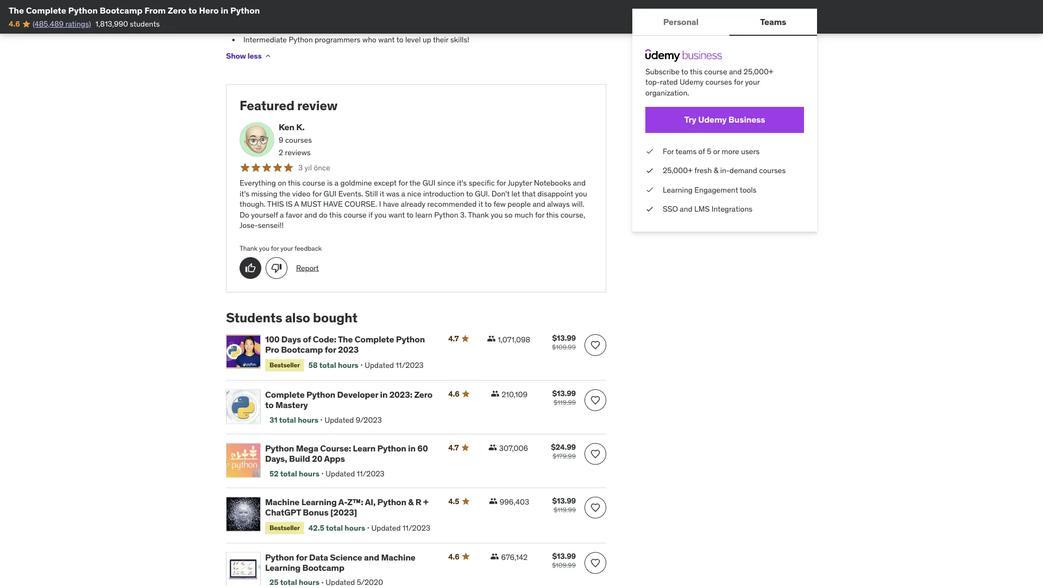 Task type: locate. For each thing, give the bounding box(es) containing it.
bestseller for machine learning a-z™: ai, python & r + chatgpt bonus [2023]
[[269, 525, 300, 533]]

don't
[[492, 189, 510, 199]]

0 horizontal spatial your
[[281, 245, 293, 253]]

xsmall image for learning engagement tools
[[645, 185, 654, 195]]

2 vertical spatial bootcamp
[[302, 563, 344, 574]]

teams
[[676, 146, 697, 156]]

2 $119.99 from the top
[[554, 506, 576, 515]]

2 $13.99 from the top
[[552, 389, 576, 399]]

0 vertical spatial $119.99
[[554, 399, 576, 407]]

course
[[704, 67, 727, 76], [302, 178, 325, 188], [344, 210, 367, 220]]

gui down is
[[324, 189, 337, 199]]

bootcamp inside 100 days of code: the complete python pro bootcamp for 2023
[[281, 345, 323, 356]]

k.
[[296, 122, 305, 133]]

for up 58 total hours
[[325, 345, 336, 356]]

$119.99 for machine learning a-z™: ai, python & r + chatgpt bonus [2023]
[[554, 506, 576, 515]]

1 vertical spatial want
[[388, 210, 405, 220]]

11/2023 up 2023:
[[396, 361, 424, 371]]

0 horizontal spatial who
[[280, 9, 294, 19]]

0 vertical spatial gui
[[423, 178, 436, 188]]

$119.99 up $24.99
[[554, 399, 576, 407]]

days,
[[265, 454, 287, 465]]

python inside complete python developer in 2023: zero to mastery
[[306, 390, 335, 401]]

210,109
[[502, 390, 528, 400]]

it's up though.
[[240, 189, 249, 199]]

60
[[417, 443, 428, 455]]

11/2023 down r
[[403, 524, 430, 534]]

1 vertical spatial 25,000+
[[663, 166, 693, 175]]

updated 11/2023 for python
[[371, 524, 430, 534]]

$13.99 for python for data science and machine learning bootcamp
[[552, 552, 576, 562]]

python mega course: learn python in 60 days, build 20 apps link
[[265, 443, 435, 465]]

0 vertical spatial it's
[[457, 178, 467, 188]]

wishlist image
[[590, 396, 601, 406], [590, 558, 601, 569]]

data
[[309, 552, 328, 564]]

4.5
[[448, 497, 459, 507]]

bootcamp inside python for data science and machine learning bootcamp
[[302, 563, 344, 574]]

xsmall image
[[487, 335, 496, 344], [491, 390, 499, 399]]

course:
[[320, 443, 351, 455]]

1 vertical spatial udemy
[[698, 114, 727, 125]]

1 horizontal spatial in
[[380, 390, 388, 401]]

1 wishlist image from the top
[[590, 340, 601, 351]]

0 vertical spatial $13.99 $109.99
[[552, 334, 576, 352]]

1 vertical spatial who
[[362, 35, 376, 45]]

4.7 for 100 days of code: the complete python pro bootcamp for 2023
[[448, 334, 459, 344]]

python for data science and machine learning bootcamp link
[[265, 552, 435, 574]]

0 vertical spatial your
[[745, 77, 760, 87]]

total for 42.5
[[326, 524, 343, 534]]

gui
[[423, 178, 436, 188], [324, 189, 337, 199]]

$13.99 down $179.99
[[552, 497, 576, 506]]

2 vertical spatial courses
[[759, 166, 786, 175]]

in left 60
[[408, 443, 416, 455]]

2 vertical spatial complete
[[265, 390, 305, 401]]

recommended
[[427, 200, 477, 209]]

updated for 52 total hours
[[326, 469, 355, 479]]

1 4.7 from the top
[[448, 334, 459, 344]]

xsmall image for 100 days of code: the complete python pro bootcamp for 2023
[[487, 335, 496, 344]]

notebooks
[[534, 178, 571, 188]]

0 horizontal spatial &
[[408, 497, 414, 508]]

your up business
[[745, 77, 760, 87]]

hours
[[338, 361, 359, 371], [298, 416, 318, 425], [299, 469, 319, 479], [345, 524, 365, 534]]

2 vertical spatial updated 11/2023
[[371, 524, 430, 534]]

0 vertical spatial 11/2023
[[396, 361, 424, 371]]

bootcamp up 58
[[281, 345, 323, 356]]

$13.99 $119.99 down $179.99
[[552, 497, 576, 515]]

bestseller down chatgpt
[[269, 525, 300, 533]]

hours for 42.5 total hours
[[345, 524, 365, 534]]

xsmall image for 996,403
[[489, 498, 498, 506]]

updated 11/2023 down python mega course: learn python in 60 days, build 20 apps link
[[326, 469, 385, 479]]

updated 11/2023
[[365, 361, 424, 371], [326, 469, 385, 479], [371, 524, 430, 534]]

wishlist image for machine
[[590, 558, 601, 569]]

who
[[280, 9, 294, 19], [362, 35, 376, 45]]

course down 3 yıl önce
[[302, 178, 325, 188]]

a right is
[[335, 178, 339, 188]]

1 vertical spatial your
[[281, 245, 293, 253]]

though.
[[240, 200, 266, 209]]

updated down the ai,
[[371, 524, 401, 534]]

udemy business image
[[645, 49, 722, 62]]

to up the 31
[[265, 400, 274, 411]]

it right still at left top
[[380, 189, 384, 199]]

have left never
[[296, 9, 312, 19]]

updated down 100 days of code: the complete python pro bootcamp for 2023 "link" at the bottom
[[365, 361, 394, 371]]

0 horizontal spatial it's
[[240, 189, 249, 199]]

and
[[729, 67, 742, 76], [573, 178, 586, 188], [533, 200, 545, 209], [680, 204, 693, 214], [304, 210, 317, 220], [364, 552, 379, 564]]

$13.99 $109.99 right 676,142 on the bottom of the page
[[552, 552, 576, 570]]

0 vertical spatial 25,000+
[[744, 67, 773, 76]]

it
[[380, 189, 384, 199], [479, 200, 483, 209]]

2 vertical spatial learning
[[265, 563, 301, 574]]

this right 'on'
[[288, 178, 301, 188]]

0 vertical spatial wishlist image
[[590, 396, 601, 406]]

complete inside complete python developer in 2023: zero to mastery
[[265, 390, 305, 401]]

and right 'science'
[[364, 552, 379, 564]]

0 vertical spatial $109.99
[[552, 344, 576, 352]]

1 horizontal spatial learning
[[301, 497, 337, 508]]

2 $13.99 $109.99 from the top
[[552, 552, 576, 570]]

build
[[289, 454, 310, 465]]

wishlist image for machine learning a-z™: ai, python & r + chatgpt bonus [2023]
[[590, 503, 601, 514]]

$13.99 right the "210,109"
[[552, 389, 576, 399]]

42.5 total hours
[[308, 524, 365, 534]]

thank right 3.
[[468, 210, 489, 220]]

developer
[[337, 390, 378, 401]]

zero
[[168, 5, 186, 16], [414, 390, 433, 401]]

$13.99 $119.99 up $24.99
[[552, 389, 576, 407]]

1 vertical spatial the
[[279, 189, 290, 199]]

1 vertical spatial bestseller
[[269, 525, 300, 533]]

2 wishlist image from the top
[[590, 449, 601, 460]]

0 vertical spatial the
[[409, 178, 421, 188]]

1 vertical spatial course
[[302, 178, 325, 188]]

total right 42.5
[[326, 524, 343, 534]]

total for 31
[[279, 416, 296, 425]]

for up mark as unhelpful icon in the left of the page
[[271, 245, 279, 253]]

this down have
[[329, 210, 342, 220]]

machine learning a-z™: ai, python & r + chatgpt bonus [2023]
[[265, 497, 429, 519]]

$119.99 right 996,403
[[554, 506, 576, 515]]

307,006
[[499, 444, 528, 454]]

0 horizontal spatial thank
[[240, 245, 258, 253]]

updated down apps
[[326, 469, 355, 479]]

of left the 5
[[698, 146, 705, 156]]

up
[[423, 35, 431, 45]]

1 $13.99 $119.99 from the top
[[552, 389, 576, 407]]

the complete python bootcamp from zero to hero in python
[[9, 5, 260, 16]]

$13.99 $119.99
[[552, 389, 576, 407], [552, 497, 576, 515]]

total right the 31
[[279, 416, 296, 425]]

1 vertical spatial wishlist image
[[590, 558, 601, 569]]

do
[[240, 210, 249, 220]]

the
[[9, 5, 24, 16], [338, 334, 353, 345]]

1 $13.99 $109.99 from the top
[[552, 334, 576, 352]]

$13.99 $119.99 for machine learning a-z™: ai, python & r + chatgpt bonus [2023]
[[552, 497, 576, 515]]

0 vertical spatial learning
[[663, 185, 693, 195]]

9/2023
[[356, 416, 382, 425]]

total for 52
[[280, 469, 297, 479]]

total right 58
[[319, 361, 336, 371]]

learning left data
[[265, 563, 301, 574]]

1 vertical spatial the
[[338, 334, 353, 345]]

$109.99 right 676,142 on the bottom of the page
[[552, 562, 576, 570]]

0 vertical spatial zero
[[168, 5, 186, 16]]

1 $13.99 from the top
[[552, 334, 576, 344]]

your
[[745, 77, 760, 87], [281, 245, 293, 253]]

was
[[386, 189, 399, 199]]

to left level
[[396, 35, 403, 45]]

and up try udemy business
[[729, 67, 742, 76]]

let
[[512, 189, 520, 199]]

2 bestseller from the top
[[269, 525, 300, 533]]

complete down bought in the left of the page
[[355, 334, 394, 345]]

hours for 52 total hours
[[299, 469, 319, 479]]

favor
[[286, 210, 303, 220]]

learn
[[415, 210, 432, 220]]

tab list containing personal
[[632, 9, 817, 36]]

1 vertical spatial updated 11/2023
[[326, 469, 385, 479]]

1 horizontal spatial thank
[[468, 210, 489, 220]]

try
[[684, 114, 696, 125]]

0 vertical spatial 4.6
[[9, 19, 20, 29]]

0 vertical spatial machine
[[265, 497, 300, 508]]

show less
[[226, 51, 262, 61]]

25,000+ up business
[[744, 67, 773, 76]]

0 vertical spatial wishlist image
[[590, 340, 601, 351]]

updated for 31 total hours
[[325, 416, 354, 425]]

0 vertical spatial &
[[714, 166, 718, 175]]

bestseller
[[269, 362, 300, 370], [269, 525, 300, 533]]

that
[[522, 189, 536, 199]]

for inside python for data science and machine learning bootcamp
[[296, 552, 307, 564]]

1 vertical spatial of
[[303, 334, 311, 345]]

$109.99 for python for data science and machine learning bootcamp
[[552, 562, 576, 570]]

$24.99
[[551, 443, 576, 453]]

1 bestseller from the top
[[269, 362, 300, 370]]

1 horizontal spatial courses
[[706, 77, 732, 87]]

zero inside complete python developer in 2023: zero to mastery
[[414, 390, 433, 401]]

students
[[130, 19, 160, 29]]

personal
[[663, 16, 699, 27]]

for up business
[[734, 77, 743, 87]]

4 $13.99 from the top
[[552, 552, 576, 562]]

to down udemy business image
[[681, 67, 688, 76]]

0 vertical spatial course
[[704, 67, 727, 76]]

3 wishlist image from the top
[[590, 503, 601, 514]]

a right was
[[401, 189, 405, 199]]

hours for 31 total hours
[[298, 416, 318, 425]]

specific
[[469, 178, 495, 188]]

in right hero
[[221, 5, 228, 16]]

hours down the mastery
[[298, 416, 318, 425]]

course,
[[561, 210, 585, 220]]

2 horizontal spatial learning
[[663, 185, 693, 195]]

and inside python for data science and machine learning bootcamp
[[364, 552, 379, 564]]

1 vertical spatial a
[[401, 189, 405, 199]]

course inside subscribe to this course and 25,000+ top‑rated udemy courses for your organization.
[[704, 67, 727, 76]]

0 vertical spatial courses
[[706, 77, 732, 87]]

everything
[[240, 178, 276, 188]]

the up nice
[[409, 178, 421, 188]]

this
[[690, 67, 702, 76], [288, 178, 301, 188], [329, 210, 342, 220], [546, 210, 559, 220]]

11/2023 down learn
[[357, 469, 385, 479]]

xsmall image left 1,071,098
[[487, 335, 496, 344]]

courses inside subscribe to this course and 25,000+ top‑rated udemy courses for your organization.
[[706, 77, 732, 87]]

your left feedback
[[281, 245, 293, 253]]

1 vertical spatial courses
[[285, 135, 312, 145]]

2 horizontal spatial in
[[408, 443, 416, 455]]

in-
[[720, 166, 730, 175]]

0 vertical spatial it
[[380, 189, 384, 199]]

in inside python mega course: learn python in 60 days, build 20 apps
[[408, 443, 416, 455]]

1 vertical spatial thank
[[240, 245, 258, 253]]

udemy right try
[[698, 114, 727, 125]]

1 vertical spatial 11/2023
[[357, 469, 385, 479]]

also
[[285, 310, 310, 326]]

complete inside 100 days of code: the complete python pro bootcamp for 2023
[[355, 334, 394, 345]]

learning left the 'a-'
[[301, 497, 337, 508]]

1 vertical spatial machine
[[381, 552, 416, 564]]

1 horizontal spatial 25,000+
[[744, 67, 773, 76]]

of for 5
[[698, 146, 705, 156]]

hours for 58 total hours
[[338, 361, 359, 371]]

in
[[221, 5, 228, 16], [380, 390, 388, 401], [408, 443, 416, 455]]

learning up sso
[[663, 185, 693, 195]]

1 horizontal spatial it's
[[457, 178, 467, 188]]

courses right demand
[[759, 166, 786, 175]]

you right if
[[375, 210, 387, 220]]

lms
[[694, 204, 710, 214]]

0 vertical spatial thank
[[468, 210, 489, 220]]

1 vertical spatial learning
[[301, 497, 337, 508]]

machine down 52
[[265, 497, 300, 508]]

1 vertical spatial xsmall image
[[491, 390, 499, 399]]

1 $119.99 from the top
[[554, 399, 576, 407]]

for right 'much'
[[535, 210, 544, 220]]

you
[[575, 189, 587, 199], [375, 210, 387, 220], [491, 210, 503, 220], [259, 245, 269, 253]]

2 wishlist image from the top
[[590, 558, 601, 569]]

complete up (485,489
[[26, 5, 66, 16]]

2 horizontal spatial courses
[[759, 166, 786, 175]]

updated for 58 total hours
[[365, 361, 394, 371]]

0 horizontal spatial have
[[296, 9, 312, 19]]

who down programmed
[[362, 35, 376, 45]]

updated down complete python developer in 2023: zero to mastery on the bottom of page
[[325, 416, 354, 425]]

& left r
[[408, 497, 414, 508]]

1 vertical spatial in
[[380, 390, 388, 401]]

in left 2023:
[[380, 390, 388, 401]]

1 vertical spatial $13.99 $109.99
[[552, 552, 576, 570]]

1 vertical spatial it
[[479, 200, 483, 209]]

zero right the from
[[168, 5, 186, 16]]

0 horizontal spatial complete
[[26, 5, 66, 16]]

want down already
[[388, 210, 405, 220]]

and down must
[[304, 210, 317, 220]]

python for data science and machine learning bootcamp
[[265, 552, 416, 574]]

course down course.
[[344, 210, 367, 220]]

zero right 2023:
[[414, 390, 433, 401]]

1 vertical spatial $109.99
[[552, 562, 576, 570]]

25,000+ down teams
[[663, 166, 693, 175]]

xsmall image left the "210,109"
[[491, 390, 499, 399]]

a left favor
[[280, 210, 284, 220]]

0 horizontal spatial courses
[[285, 135, 312, 145]]

you up will.
[[575, 189, 587, 199]]

python inside everything on this course is a goldmine except for the gui since it's specific for jupyter notebooks and it's missing the video for gui events. still it was a nice introduction to gui. don't let that disappoint you though. this is a must have course. i have already recommended it to few people and always will. do yourself a favor and do this course if you want to learn python 3. thank you so much for this course, jose-sensei!!
[[434, 210, 458, 220]]

bootcamp down 42.5
[[302, 563, 344, 574]]

1 vertical spatial complete
[[355, 334, 394, 345]]

ratings)
[[65, 19, 91, 29]]

gui left since
[[423, 178, 436, 188]]

1 vertical spatial it's
[[240, 189, 249, 199]]

udemy up "organization."
[[680, 77, 704, 87]]

xsmall image for 307,006
[[488, 444, 497, 453]]

nice
[[407, 189, 421, 199]]

0 vertical spatial $13.99 $119.99
[[552, 389, 576, 407]]

to left hero
[[188, 5, 197, 16]]

11/2023 for complete
[[396, 361, 424, 371]]

0 vertical spatial 4.7
[[448, 334, 459, 344]]

2023:
[[389, 390, 412, 401]]

a-
[[338, 497, 347, 508]]

python mega course: learn python in 60 days, build 20 apps
[[265, 443, 428, 465]]

from
[[144, 5, 166, 16]]

0 vertical spatial the
[[9, 5, 24, 16]]

of right the days
[[303, 334, 311, 345]]

complete python developer in 2023: zero to mastery link
[[265, 390, 435, 411]]

pro
[[265, 345, 279, 356]]

this down udemy business image
[[690, 67, 702, 76]]

1 horizontal spatial &
[[714, 166, 718, 175]]

hours down '20'
[[299, 469, 319, 479]]

xsmall image
[[264, 52, 272, 61], [645, 146, 654, 157], [645, 165, 654, 176], [645, 185, 654, 195], [645, 204, 654, 215], [488, 444, 497, 453], [489, 498, 498, 506], [490, 553, 499, 562]]

25,000+ fresh & in-demand courses
[[663, 166, 786, 175]]

programmed
[[334, 9, 378, 19]]

1 vertical spatial bootcamp
[[281, 345, 323, 356]]

thank
[[468, 210, 489, 220], [240, 245, 258, 253]]

beginners
[[243, 9, 278, 19]]

1 horizontal spatial course
[[344, 210, 367, 220]]

course for and
[[704, 67, 727, 76]]

2 vertical spatial 4.6
[[448, 552, 459, 562]]

25,000+ inside subscribe to this course and 25,000+ top‑rated udemy courses for your organization.
[[744, 67, 773, 76]]

want down 'before.'
[[378, 35, 395, 45]]

have down was
[[383, 200, 399, 209]]

courses up try udemy business
[[706, 77, 732, 87]]

wishlist image
[[590, 340, 601, 351], [590, 449, 601, 460], [590, 503, 601, 514]]

the down 'on'
[[279, 189, 290, 199]]

1 wishlist image from the top
[[590, 396, 601, 406]]

3 $13.99 from the top
[[552, 497, 576, 506]]

1 vertical spatial zero
[[414, 390, 433, 401]]

feedback
[[295, 245, 322, 253]]

1 horizontal spatial zero
[[414, 390, 433, 401]]

mastery
[[275, 400, 308, 411]]

1 vertical spatial 4.6
[[448, 390, 459, 399]]

0 vertical spatial of
[[698, 146, 705, 156]]

0 vertical spatial updated 11/2023
[[365, 361, 424, 371]]

2 vertical spatial 11/2023
[[403, 524, 430, 534]]

subscribe
[[645, 67, 680, 76]]

0 horizontal spatial 25,000+
[[663, 166, 693, 175]]

1 horizontal spatial gui
[[423, 178, 436, 188]]

1 vertical spatial $119.99
[[554, 506, 576, 515]]

you down few
[[491, 210, 503, 220]]

0 horizontal spatial gui
[[324, 189, 337, 199]]

machine right 'science'
[[381, 552, 416, 564]]

of inside 100 days of code: the complete python pro bootcamp for 2023
[[303, 334, 311, 345]]

2 horizontal spatial a
[[401, 189, 405, 199]]

1 $109.99 from the top
[[552, 344, 576, 352]]

course down udemy business image
[[704, 67, 727, 76]]

thank up undo mark as helpful image
[[240, 245, 258, 253]]

0 horizontal spatial zero
[[168, 5, 186, 16]]

4.6 for complete python developer in 2023: zero to mastery
[[448, 390, 459, 399]]

complete up 31 total hours
[[265, 390, 305, 401]]

2 vertical spatial in
[[408, 443, 416, 455]]

learning inside machine learning a-z™: ai, python & r + chatgpt bonus [2023]
[[301, 497, 337, 508]]

1 vertical spatial wishlist image
[[590, 449, 601, 460]]

goldmine
[[340, 178, 372, 188]]

bestseller down the pro
[[269, 362, 300, 370]]

thank inside everything on this course is a goldmine except for the gui since it's specific for jupyter notebooks and it's missing the video for gui events. still it was a nice introduction to gui. don't let that disappoint you though. this is a must have course. i have already recommended it to few people and always will. do yourself a favor and do this course if you want to learn python 3. thank you so much for this course, jose-sensei!!
[[468, 210, 489, 220]]

python inside python for data science and machine learning bootcamp
[[265, 552, 294, 564]]

0 horizontal spatial machine
[[265, 497, 300, 508]]

4.6 for python for data science and machine learning bootcamp
[[448, 552, 459, 562]]

1 horizontal spatial the
[[409, 178, 421, 188]]

xsmall image inside show less button
[[264, 52, 272, 61]]

tab list
[[632, 9, 817, 36]]

$109.99 right 1,071,098
[[552, 344, 576, 352]]

2 $109.99 from the top
[[552, 562, 576, 570]]

$13.99 $109.99 for python for data science and machine learning bootcamp
[[552, 552, 576, 570]]

2 $13.99 $119.99 from the top
[[552, 497, 576, 515]]

updated
[[365, 361, 394, 371], [325, 416, 354, 425], [326, 469, 355, 479], [371, 524, 401, 534]]

hours down 2023 on the bottom of page
[[338, 361, 359, 371]]

zero for 2023:
[[414, 390, 433, 401]]

few
[[494, 200, 506, 209]]

2 4.7 from the top
[[448, 443, 459, 453]]

it down gui.
[[479, 200, 483, 209]]

to inside subscribe to this course and 25,000+ top‑rated udemy courses for your organization.
[[681, 67, 688, 76]]

0 vertical spatial udemy
[[680, 77, 704, 87]]

1 vertical spatial gui
[[324, 189, 337, 199]]

updated 11/2023 down r
[[371, 524, 430, 534]]

1 horizontal spatial your
[[745, 77, 760, 87]]



Task type: vqa. For each thing, say whether or not it's contained in the screenshot.
for within 100 Days of Code: The Complete Python Pro Bootcamp for 2023
yes



Task type: describe. For each thing, give the bounding box(es) containing it.
0 vertical spatial complete
[[26, 5, 66, 16]]

ai,
[[365, 497, 376, 508]]

xsmall image for for teams of 5 or more users
[[645, 146, 654, 157]]

52
[[269, 469, 279, 479]]

before.
[[380, 9, 404, 19]]

courses inside ken k. 9 courses 2 reviews
[[285, 135, 312, 145]]

(485,489 ratings)
[[33, 19, 91, 29]]

xsmall image for sso and lms integrations
[[645, 204, 654, 215]]

is
[[286, 200, 293, 209]]

machine learning a-z™: ai, python & r + chatgpt bonus [2023] link
[[265, 497, 435, 519]]

introduction
[[423, 189, 464, 199]]

to inside complete python developer in 2023: zero to mastery
[[265, 400, 274, 411]]

i
[[379, 200, 381, 209]]

intermediate
[[243, 35, 287, 45]]

to left gui.
[[466, 189, 473, 199]]

since
[[437, 178, 455, 188]]

try udemy business link
[[645, 107, 804, 133]]

more
[[722, 146, 739, 156]]

0 vertical spatial want
[[378, 35, 395, 45]]

to down already
[[407, 210, 414, 220]]

gui.
[[475, 189, 490, 199]]

the inside 100 days of code: the complete python pro bootcamp for 2023
[[338, 334, 353, 345]]

learning inside python for data science and machine learning bootcamp
[[265, 563, 301, 574]]

1 horizontal spatial who
[[362, 35, 376, 45]]

video
[[292, 189, 311, 199]]

$13.99 for 100 days of code: the complete python pro bootcamp for 2023
[[552, 334, 576, 344]]

much
[[514, 210, 533, 220]]

for up must
[[312, 189, 322, 199]]

wishlist image for zero
[[590, 396, 601, 406]]

udemy inside subscribe to this course and 25,000+ top‑rated udemy courses for your organization.
[[680, 77, 704, 87]]

report
[[296, 264, 319, 273]]

11/2023 for python
[[403, 524, 430, 534]]

except
[[374, 178, 397, 188]]

3
[[298, 163, 303, 173]]

code:
[[313, 334, 336, 345]]

still
[[365, 189, 378, 199]]

0 horizontal spatial in
[[221, 5, 228, 16]]

1 horizontal spatial it
[[479, 200, 483, 209]]

personal button
[[632, 9, 729, 35]]

20
[[312, 454, 322, 465]]

bonus
[[303, 508, 329, 519]]

for inside 100 days of code: the complete python pro bootcamp for 2023
[[325, 345, 336, 356]]

and down 'that'
[[533, 200, 545, 209]]

2
[[279, 148, 283, 158]]

do
[[319, 210, 328, 220]]

1 horizontal spatial a
[[335, 178, 339, 188]]

r
[[415, 497, 421, 508]]

undo mark as helpful image
[[245, 263, 256, 274]]

course for is
[[302, 178, 325, 188]]

0 horizontal spatial the
[[279, 189, 290, 199]]

students
[[226, 310, 282, 326]]

programmers
[[315, 35, 361, 45]]

already
[[401, 200, 426, 209]]

for
[[663, 146, 674, 156]]

xsmall image for 676,142
[[490, 553, 499, 562]]

so
[[505, 210, 513, 220]]

sso and lms integrations
[[663, 204, 753, 214]]

intermediate python programmers who want to level up their skills!
[[243, 35, 469, 45]]

bestseller for 100 days of code: the complete python pro bootcamp for 2023
[[269, 362, 300, 370]]

this inside subscribe to this course and 25,000+ top‑rated udemy courses for your organization.
[[690, 67, 702, 76]]

zero for from
[[168, 5, 186, 16]]

31 total hours
[[269, 416, 318, 425]]

science
[[330, 552, 362, 564]]

42.5
[[308, 524, 324, 534]]

people
[[508, 200, 531, 209]]

your inside subscribe to this course and 25,000+ top‑rated udemy courses for your organization.
[[745, 77, 760, 87]]

100
[[265, 334, 280, 345]]

beginners who have never programmed before.
[[243, 9, 404, 19]]

updated for 42.5 total hours
[[371, 524, 401, 534]]

course.
[[345, 200, 377, 209]]

[2023]
[[330, 508, 357, 519]]

learning engagement tools
[[663, 185, 757, 195]]

this down always
[[546, 210, 559, 220]]

review
[[297, 98, 338, 114]]

disappoint
[[538, 189, 573, 199]]

have inside everything on this course is a goldmine except for the gui since it's specific for jupyter notebooks and it's missing the video for gui events. still it was a nice introduction to gui. don't let that disappoint you though. this is a must have course. i have already recommended it to few people and always will. do yourself a favor and do this course if you want to learn python 3. thank you so much for this course, jose-sensei!!
[[383, 200, 399, 209]]

updated 9/2023
[[325, 416, 382, 425]]

wishlist image for 100 days of code: the complete python pro bootcamp for 2023
[[590, 340, 601, 351]]

to left few
[[485, 200, 492, 209]]

teams button
[[729, 9, 817, 35]]

xsmall image for complete python developer in 2023: zero to mastery
[[491, 390, 499, 399]]

everything on this course is a goldmine except for the gui since it's specific for jupyter notebooks and it's missing the video for gui events. still it was a nice introduction to gui. don't let that disappoint you though. this is a must have course. i have already recommended it to few people and always will. do yourself a favor and do this course if you want to learn python 3. thank you so much for this course, jose-sensei!!
[[240, 178, 587, 231]]

$13.99 for machine learning a-z™: ai, python & r + chatgpt bonus [2023]
[[552, 497, 576, 506]]

subscribe to this course and 25,000+ top‑rated udemy courses for your organization.
[[645, 67, 773, 98]]

total for 58
[[319, 361, 336, 371]]

$13.99 $109.99 for 100 days of code: the complete python pro bootcamp for 2023
[[552, 334, 576, 352]]

for inside subscribe to this course and 25,000+ top‑rated udemy courses for your organization.
[[734, 77, 743, 87]]

have
[[323, 200, 343, 209]]

is
[[327, 178, 333, 188]]

organization.
[[645, 88, 689, 98]]

never
[[314, 9, 333, 19]]

udemy inside 'link'
[[698, 114, 727, 125]]

xsmall image for 25,000+ fresh & in-demand courses
[[645, 165, 654, 176]]

in inside complete python developer in 2023: zero to mastery
[[380, 390, 388, 401]]

3 yıl önce
[[298, 163, 330, 173]]

0 horizontal spatial it
[[380, 189, 384, 199]]

machine inside python for data science and machine learning bootcamp
[[381, 552, 416, 564]]

100 days of code: the complete python pro bootcamp for 2023
[[265, 334, 425, 356]]

0 vertical spatial have
[[296, 9, 312, 19]]

z™:
[[347, 497, 363, 508]]

a
[[294, 200, 299, 209]]

ken k. 9 courses 2 reviews
[[279, 122, 312, 158]]

$13.99 $119.99 for complete python developer in 2023: zero to mastery
[[552, 389, 576, 407]]

and up will.
[[573, 178, 586, 188]]

önce
[[314, 163, 330, 173]]

their
[[433, 35, 449, 45]]

python inside 100 days of code: the complete python pro bootcamp for 2023
[[396, 334, 425, 345]]

level
[[405, 35, 421, 45]]

$119.99 for complete python developer in 2023: zero to mastery
[[554, 399, 576, 407]]

students also bought
[[226, 310, 357, 326]]

31
[[269, 416, 277, 425]]

you down sensei!!
[[259, 245, 269, 253]]

996,403
[[500, 498, 529, 508]]

and right sso
[[680, 204, 693, 214]]

for up don't at the top left of page
[[497, 178, 506, 188]]

jupyter
[[508, 178, 532, 188]]

always
[[547, 200, 570, 209]]

learn
[[353, 443, 375, 455]]

for up was
[[398, 178, 408, 188]]

thank you for your feedback
[[240, 245, 322, 253]]

and inside subscribe to this course and 25,000+ top‑rated udemy courses for your organization.
[[729, 67, 742, 76]]

2023
[[338, 345, 359, 356]]

mark as unhelpful image
[[271, 263, 282, 274]]

python inside machine learning a-z™: ai, python & r + chatgpt bonus [2023]
[[377, 497, 406, 508]]

want inside everything on this course is a goldmine except for the gui since it's specific for jupyter notebooks and it's missing the video for gui events. still it was a nice introduction to gui. don't let that disappoint you though. this is a must have course. i have already recommended it to few people and always will. do yourself a favor and do this course if you want to learn python 3. thank you so much for this course, jose-sensei!!
[[388, 210, 405, 220]]

$13.99 for complete python developer in 2023: zero to mastery
[[552, 389, 576, 399]]

sensei!!
[[258, 221, 284, 231]]

2 vertical spatial a
[[280, 210, 284, 220]]

ken k. image
[[240, 122, 274, 157]]

2 vertical spatial course
[[344, 210, 367, 220]]

try udemy business
[[684, 114, 765, 125]]

& inside machine learning a-z™: ai, python & r + chatgpt bonus [2023]
[[408, 497, 414, 508]]

0 vertical spatial who
[[280, 9, 294, 19]]

or
[[713, 146, 720, 156]]

teams
[[760, 16, 786, 27]]

jose-
[[240, 221, 258, 231]]

engagement
[[695, 185, 738, 195]]

business
[[729, 114, 765, 125]]

wishlist image for python mega course: learn python in 60 days, build 20 apps
[[590, 449, 601, 460]]

0 vertical spatial bootcamp
[[100, 5, 143, 16]]

machine inside machine learning a-z™: ai, python & r + chatgpt bonus [2023]
[[265, 497, 300, 508]]

676,142
[[501, 553, 528, 563]]

+
[[423, 497, 429, 508]]

4.7 for python mega course: learn python in 60 days, build 20 apps
[[448, 443, 459, 453]]

0 horizontal spatial the
[[9, 5, 24, 16]]

$109.99 for 100 days of code: the complete python pro bootcamp for 2023
[[552, 344, 576, 352]]

52 total hours
[[269, 469, 319, 479]]

updated 11/2023 for complete
[[365, 361, 424, 371]]

of for code:
[[303, 334, 311, 345]]

reviews
[[285, 148, 311, 158]]



